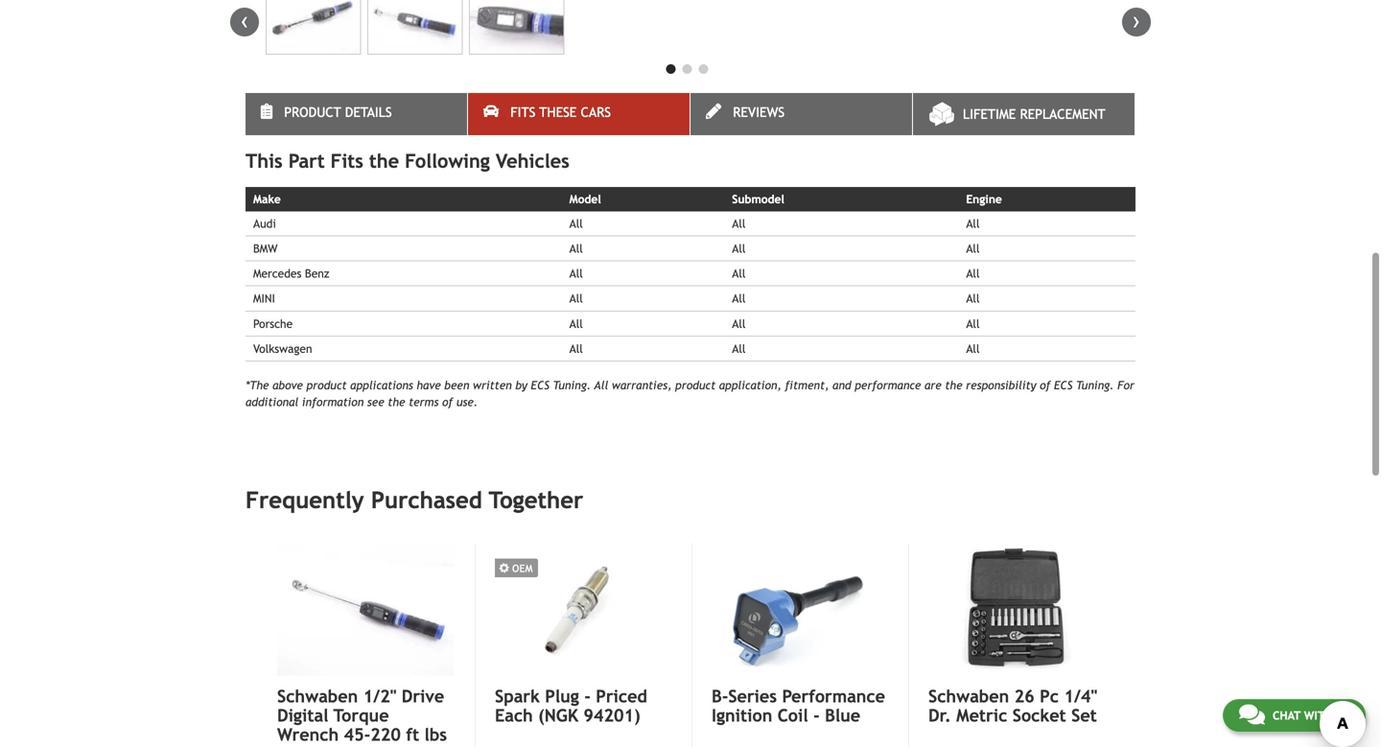 Task type: vqa. For each thing, say whether or not it's contained in the screenshot.
70-
no



Task type: locate. For each thing, give the bounding box(es) containing it.
*the above product applications have been written by                 ecs tuning. all warranties, product application, fitment,                 and performance are the responsibility of ecs tuning.                 for additional information see the terms of use.
[[246, 379, 1135, 409]]

the down the details
[[369, 150, 399, 172]]

schwaben 1/2 image
[[277, 544, 454, 676]]

of
[[1040, 379, 1051, 392], [442, 395, 453, 409]]

1 horizontal spatial product
[[676, 379, 716, 392]]

schwaben up wrench
[[277, 687, 358, 707]]

1 es#3199779 - 023382sch01a - schwaben 3/8" drive digital torque wrench 15-80 ft lbs - easy to read digital display and easy to change from lbs to n-m specs with the push of a button! - schwaben - audi bmw volkswagen mercedes benz mini porsche image from the left
[[266, 0, 361, 55]]

0 horizontal spatial -
[[585, 687, 591, 707]]

2 schwaben from the left
[[929, 687, 1010, 707]]

warranties,
[[612, 379, 672, 392]]

model
[[570, 193, 601, 206]]

0 horizontal spatial of
[[442, 395, 453, 409]]

submodel
[[732, 193, 785, 206]]

-
[[585, 687, 591, 707], [814, 706, 820, 726]]

applications
[[350, 379, 413, 392]]

of down the been
[[442, 395, 453, 409]]

1 horizontal spatial -
[[814, 706, 820, 726]]

us
[[1336, 709, 1350, 723]]

tuning. left for
[[1077, 379, 1115, 392]]

schwaben
[[277, 687, 358, 707], [929, 687, 1010, 707]]

all
[[570, 217, 583, 230], [732, 217, 746, 230], [967, 217, 980, 230], [570, 242, 583, 255], [732, 242, 746, 255], [967, 242, 980, 255], [570, 267, 583, 280], [732, 267, 746, 280], [967, 267, 980, 280], [570, 292, 583, 305], [732, 292, 746, 305], [967, 292, 980, 305], [570, 317, 583, 330], [732, 317, 746, 330], [967, 317, 980, 330], [570, 342, 583, 356], [732, 342, 746, 356], [967, 342, 980, 356], [594, 379, 609, 392]]

1 vertical spatial fits
[[331, 150, 363, 172]]

vehicles
[[496, 150, 570, 172]]

blue
[[825, 706, 861, 726]]

the
[[369, 150, 399, 172], [945, 379, 963, 392], [388, 395, 405, 409]]

1 horizontal spatial es#3199779 - 023382sch01a - schwaben 3/8" drive digital torque wrench 15-80 ft lbs - easy to read digital display and easy to change from lbs to n-m specs with the push of a button! - schwaben - audi bmw volkswagen mercedes benz mini porsche image
[[367, 0, 463, 55]]

- inside spark plug - priced each (ngk 94201)
[[585, 687, 591, 707]]

2 vertical spatial the
[[388, 395, 405, 409]]

1 horizontal spatial tuning.
[[1077, 379, 1115, 392]]

schwaben for torque
[[277, 687, 358, 707]]

terms
[[409, 395, 439, 409]]

torque
[[334, 706, 389, 726]]

of right responsibility
[[1040, 379, 1051, 392]]

fits
[[511, 105, 536, 120], [331, 150, 363, 172]]

schwaben 1/2" drive digital torque wrench 45-220 ft lbs link
[[277, 687, 454, 745]]

0 horizontal spatial schwaben
[[277, 687, 358, 707]]

› link
[[1123, 8, 1151, 37]]

and
[[833, 379, 852, 392]]

- right plug
[[585, 687, 591, 707]]

above
[[273, 379, 303, 392]]

have
[[417, 379, 441, 392]]

schwaben 1/2" drive digital torque wrench 45-220 ft lbs
[[277, 687, 447, 745]]

schwaben left 26
[[929, 687, 1010, 707]]

frequently purchased together
[[246, 487, 584, 514]]

plug
[[545, 687, 579, 707]]

1 schwaben from the left
[[277, 687, 358, 707]]

socket
[[1013, 706, 1067, 726]]

information
[[302, 395, 364, 409]]

all inside *the above product applications have been written by                 ecs tuning. all warranties, product application, fitment,                 and performance are the responsibility of ecs tuning.                 for additional information see the terms of use.
[[594, 379, 609, 392]]

0 vertical spatial of
[[1040, 379, 1051, 392]]

product right warranties,
[[676, 379, 716, 392]]

spark plug - priced each (ngk 94201) image
[[495, 544, 671, 675]]

schwaben inside schwaben 1/2" drive digital torque wrench 45-220 ft lbs
[[277, 687, 358, 707]]

ecs right responsibility
[[1054, 379, 1073, 392]]

the right see
[[388, 395, 405, 409]]

2 horizontal spatial es#3199779 - 023382sch01a - schwaben 3/8" drive digital torque wrench 15-80 ft lbs - easy to read digital display and easy to change from lbs to n-m specs with the push of a button! - schwaben - audi bmw volkswagen mercedes benz mini porsche image
[[469, 0, 565, 55]]

220
[[371, 725, 401, 745]]

schwaben inside schwaben 26 pc 1/4" dr. metric socket set
[[929, 687, 1010, 707]]

coil
[[778, 706, 809, 726]]

each
[[495, 706, 533, 726]]

audi
[[253, 217, 276, 230]]

1 horizontal spatial ecs
[[1054, 379, 1073, 392]]

1 vertical spatial the
[[945, 379, 963, 392]]

together
[[489, 487, 584, 514]]

product details
[[284, 105, 392, 120]]

product up "information"
[[307, 379, 347, 392]]

mercedes benz
[[253, 267, 330, 280]]

0 vertical spatial fits
[[511, 105, 536, 120]]

1 horizontal spatial schwaben
[[929, 687, 1010, 707]]

written
[[473, 379, 512, 392]]

responsibility
[[966, 379, 1037, 392]]

performance
[[782, 687, 886, 707]]

schwaben 26 pc 1/4" dr. metric socket set
[[929, 687, 1098, 726]]

tuning. right the by
[[553, 379, 591, 392]]

spark plug - priced each (ngk 94201)
[[495, 687, 648, 726]]

- right coil
[[814, 706, 820, 726]]

lifetime replacement
[[963, 107, 1106, 122]]

0 horizontal spatial ecs
[[531, 379, 550, 392]]

mercedes
[[253, 267, 302, 280]]

2 es#3199779 - 023382sch01a - schwaben 3/8" drive digital torque wrench 15-80 ft lbs - easy to read digital display and easy to change from lbs to n-m specs with the push of a button! - schwaben - audi bmw volkswagen mercedes benz mini porsche image from the left
[[367, 0, 463, 55]]

metric
[[957, 706, 1008, 726]]

wrench
[[277, 725, 339, 745]]

chat with us
[[1273, 709, 1350, 723]]

0 horizontal spatial es#3199779 - 023382sch01a - schwaben 3/8" drive digital torque wrench 15-80 ft lbs - easy to read digital display and easy to change from lbs to n-m specs with the push of a button! - schwaben - audi bmw volkswagen mercedes benz mini porsche image
[[266, 0, 361, 55]]

are
[[925, 379, 942, 392]]

replacement
[[1020, 107, 1106, 122]]

ecs
[[531, 379, 550, 392], [1054, 379, 1073, 392]]

this part fits the following vehicles
[[246, 150, 570, 172]]

schwaben 26 pc 1/4 image
[[929, 544, 1104, 675]]

0 horizontal spatial product
[[307, 379, 347, 392]]

see
[[367, 395, 384, 409]]

fits left these
[[511, 105, 536, 120]]

0 horizontal spatial tuning.
[[553, 379, 591, 392]]

cars
[[581, 105, 611, 120]]

es#3199779 - 023382sch01a - schwaben 3/8" drive digital torque wrench 15-80 ft lbs - easy to read digital display and easy to change from lbs to n-m specs with the push of a button! - schwaben - audi bmw volkswagen mercedes benz mini porsche image
[[266, 0, 361, 55], [367, 0, 463, 55], [469, 0, 565, 55]]

with
[[1305, 709, 1333, 723]]

2 product from the left
[[676, 379, 716, 392]]

product
[[307, 379, 347, 392], [676, 379, 716, 392]]

ecs right the by
[[531, 379, 550, 392]]

‹
[[241, 8, 249, 33]]

the right the are
[[945, 379, 963, 392]]

benz
[[305, 267, 330, 280]]

ignition
[[712, 706, 773, 726]]

fits right part
[[331, 150, 363, 172]]

3 es#3199779 - 023382sch01a - schwaben 3/8" drive digital torque wrench 15-80 ft lbs - easy to read digital display and easy to change from lbs to n-m specs with the push of a button! - schwaben - audi bmw volkswagen mercedes benz mini porsche image from the left
[[469, 0, 565, 55]]

›
[[1133, 8, 1141, 33]]



Task type: describe. For each thing, give the bounding box(es) containing it.
1/4"
[[1064, 687, 1098, 707]]

2 tuning. from the left
[[1077, 379, 1115, 392]]

- inside the "b-series performance ignition coil - blue"
[[814, 706, 820, 726]]

use.
[[457, 395, 478, 409]]

following
[[405, 150, 490, 172]]

engine
[[967, 193, 1003, 206]]

priced
[[596, 687, 648, 707]]

chat
[[1273, 709, 1301, 723]]

ft
[[406, 725, 419, 745]]

porsche
[[253, 317, 293, 330]]

make
[[253, 193, 281, 206]]

b-
[[712, 687, 729, 707]]

volkswagen
[[253, 342, 312, 356]]

product
[[284, 105, 341, 120]]

fitment,
[[785, 379, 829, 392]]

drive
[[402, 687, 444, 707]]

schwaben for dr.
[[929, 687, 1010, 707]]

lifetime replacement link
[[913, 93, 1135, 135]]

(ngk
[[538, 706, 579, 726]]

lbs
[[425, 725, 447, 745]]

fits these cars link
[[468, 93, 690, 135]]

‹ link
[[230, 8, 259, 37]]

part
[[289, 150, 325, 172]]

b-series performance ignition coil - blue link
[[712, 687, 888, 726]]

b-series performance ignition coil - blue image
[[712, 544, 888, 675]]

fits these cars
[[511, 105, 611, 120]]

1 horizontal spatial of
[[1040, 379, 1051, 392]]

application,
[[719, 379, 782, 392]]

pc
[[1040, 687, 1059, 707]]

by
[[516, 379, 528, 392]]

this
[[246, 150, 283, 172]]

0 vertical spatial the
[[369, 150, 399, 172]]

1 product from the left
[[307, 379, 347, 392]]

spark plug - priced each (ngk 94201) link
[[495, 687, 671, 726]]

94201)
[[584, 706, 641, 726]]

1 ecs from the left
[[531, 379, 550, 392]]

schwaben 26 pc 1/4" dr. metric socket set link
[[929, 687, 1104, 726]]

mini
[[253, 292, 275, 305]]

these
[[540, 105, 577, 120]]

purchased
[[371, 487, 482, 514]]

set
[[1072, 706, 1097, 726]]

for
[[1118, 379, 1135, 392]]

0 horizontal spatial fits
[[331, 150, 363, 172]]

1 vertical spatial of
[[442, 395, 453, 409]]

been
[[445, 379, 470, 392]]

2 ecs from the left
[[1054, 379, 1073, 392]]

comments image
[[1240, 703, 1265, 726]]

1 horizontal spatial fits
[[511, 105, 536, 120]]

b-series performance ignition coil - blue
[[712, 687, 886, 726]]

frequently
[[246, 487, 364, 514]]

reviews
[[733, 105, 785, 120]]

bmw
[[253, 242, 278, 255]]

1 tuning. from the left
[[553, 379, 591, 392]]

1/2"
[[363, 687, 397, 707]]

additional
[[246, 395, 299, 409]]

*the
[[246, 379, 269, 392]]

product details link
[[246, 93, 467, 135]]

series
[[729, 687, 777, 707]]

spark
[[495, 687, 540, 707]]

lifetime
[[963, 107, 1016, 122]]

details
[[345, 105, 392, 120]]

45-
[[344, 725, 371, 745]]

reviews link
[[691, 93, 912, 135]]

performance
[[855, 379, 921, 392]]

chat with us link
[[1223, 699, 1366, 732]]

dr.
[[929, 706, 952, 726]]

26
[[1015, 687, 1035, 707]]

digital
[[277, 706, 329, 726]]



